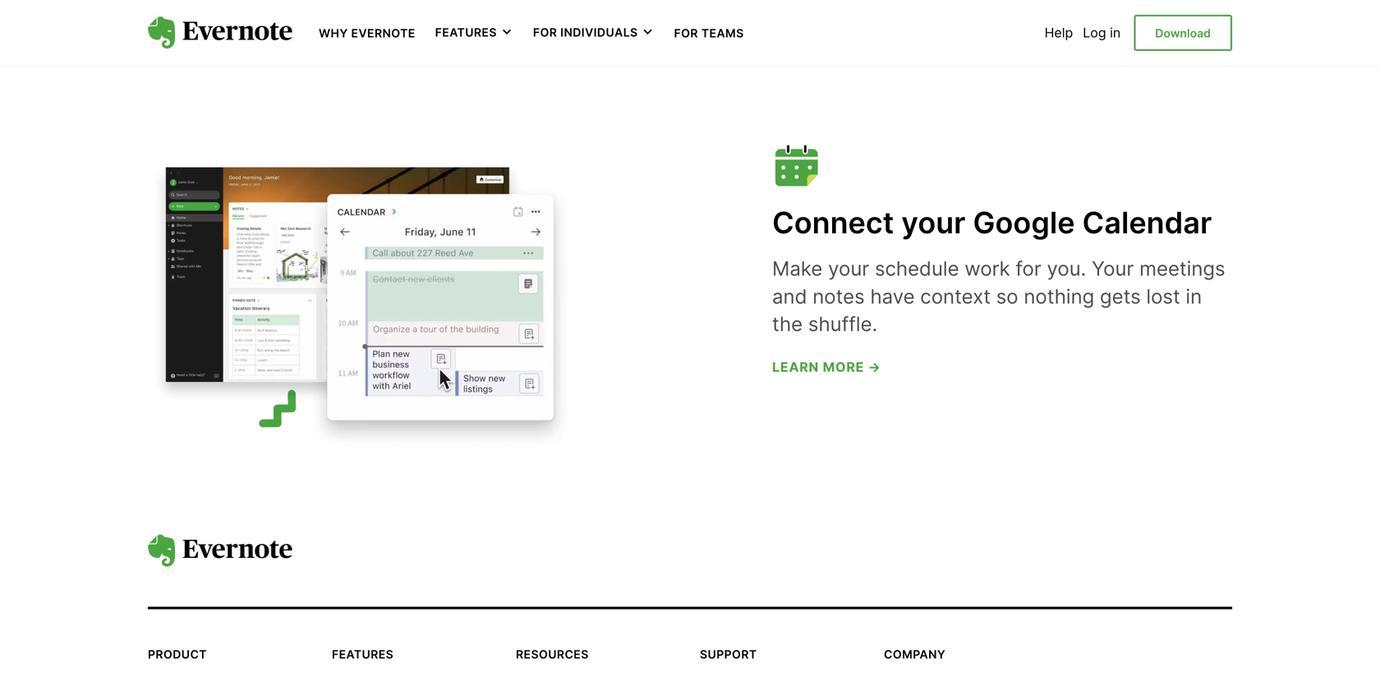 Task type: describe. For each thing, give the bounding box(es) containing it.
support
[[700, 648, 757, 662]]

why evernote link
[[319, 25, 416, 41]]

you.
[[1048, 257, 1087, 281]]

for teams link
[[674, 25, 744, 41]]

nothing
[[1024, 284, 1095, 309]]

showcase of the calendar feature of evernote image
[[148, 128, 575, 456]]

google
[[974, 205, 1076, 240]]

why evernote
[[319, 26, 416, 40]]

resources
[[516, 648, 589, 662]]

showcase of the web clipper feature of evernote image
[[806, 0, 1233, 23]]

more
[[823, 359, 865, 375]]

product
[[148, 648, 207, 662]]

so
[[997, 284, 1019, 309]]

in inside make your schedule work for you. your meetings and notes have context so nothing gets lost in the shuffle.
[[1186, 284, 1203, 309]]

your for connect
[[902, 205, 966, 240]]

and
[[773, 284, 808, 309]]

0 horizontal spatial in
[[1111, 25, 1121, 41]]

lost
[[1147, 284, 1181, 309]]

for
[[1016, 257, 1042, 281]]

why
[[319, 26, 348, 40]]

have
[[871, 284, 915, 309]]

download link
[[1135, 15, 1233, 51]]

learn more →
[[773, 359, 882, 375]]

for teams
[[674, 26, 744, 40]]

connect your google calendar
[[773, 205, 1213, 240]]

gets
[[1101, 284, 1141, 309]]

learn more → link
[[773, 359, 882, 375]]

make your schedule work for you. your meetings and notes have context so nothing gets lost in the shuffle.
[[773, 257, 1226, 336]]

→
[[869, 359, 882, 375]]

log
[[1084, 25, 1107, 41]]

evernote
[[351, 26, 416, 40]]

log in
[[1084, 25, 1121, 41]]

work
[[965, 257, 1011, 281]]

download
[[1156, 26, 1212, 40]]

context
[[921, 284, 991, 309]]



Task type: vqa. For each thing, say whether or not it's contained in the screenshot.
the log in
yes



Task type: locate. For each thing, give the bounding box(es) containing it.
company
[[884, 648, 946, 662]]

log in link
[[1084, 25, 1121, 41]]

for left teams
[[674, 26, 699, 40]]

0 horizontal spatial for
[[533, 26, 558, 40]]

meetings
[[1140, 257, 1226, 281]]

1 horizontal spatial features
[[435, 26, 497, 40]]

for left the individuals
[[533, 26, 558, 40]]

help link
[[1045, 25, 1074, 41]]

0 vertical spatial evernote logo image
[[148, 17, 293, 49]]

features button
[[435, 25, 514, 41]]

your up notes
[[829, 257, 870, 281]]

0 vertical spatial your
[[902, 205, 966, 240]]

help
[[1045, 25, 1074, 41]]

2 evernote logo image from the top
[[148, 535, 293, 567]]

features inside button
[[435, 26, 497, 40]]

1 vertical spatial features
[[332, 648, 394, 662]]

1 horizontal spatial for
[[674, 26, 699, 40]]

1 vertical spatial your
[[829, 257, 870, 281]]

your
[[902, 205, 966, 240], [829, 257, 870, 281]]

learn
[[773, 359, 820, 375]]

individuals
[[561, 26, 638, 40]]

your up schedule
[[902, 205, 966, 240]]

connect
[[773, 205, 895, 240]]

evernote logo image
[[148, 17, 293, 49], [148, 535, 293, 567]]

schedule
[[875, 257, 960, 281]]

shuffle.
[[809, 312, 878, 336]]

1 horizontal spatial your
[[902, 205, 966, 240]]

1 vertical spatial in
[[1186, 284, 1203, 309]]

for for for individuals
[[533, 26, 558, 40]]

0 horizontal spatial your
[[829, 257, 870, 281]]

for individuals
[[533, 26, 638, 40]]

in down meetings on the right
[[1186, 284, 1203, 309]]

1 evernote logo image from the top
[[148, 17, 293, 49]]

teams
[[702, 26, 744, 40]]

0 vertical spatial in
[[1111, 25, 1121, 41]]

0 vertical spatial features
[[435, 26, 497, 40]]

your inside make your schedule work for you. your meetings and notes have context so nothing gets lost in the shuffle.
[[829, 257, 870, 281]]

make
[[773, 257, 823, 281]]

notes
[[813, 284, 865, 309]]

the
[[773, 312, 803, 336]]

in right log
[[1111, 25, 1121, 41]]

1 horizontal spatial in
[[1186, 284, 1203, 309]]

for
[[533, 26, 558, 40], [674, 26, 699, 40]]

your for make
[[829, 257, 870, 281]]

for inside button
[[533, 26, 558, 40]]

1 vertical spatial evernote logo image
[[148, 535, 293, 567]]

in
[[1111, 25, 1121, 41], [1186, 284, 1203, 309]]

0 horizontal spatial features
[[332, 648, 394, 662]]

for for for teams
[[674, 26, 699, 40]]

features
[[435, 26, 497, 40], [332, 648, 394, 662]]

for individuals button
[[533, 25, 655, 41]]

calendar
[[1083, 205, 1213, 240]]

your
[[1092, 257, 1135, 281]]

calendar icon image
[[773, 141, 822, 190]]



